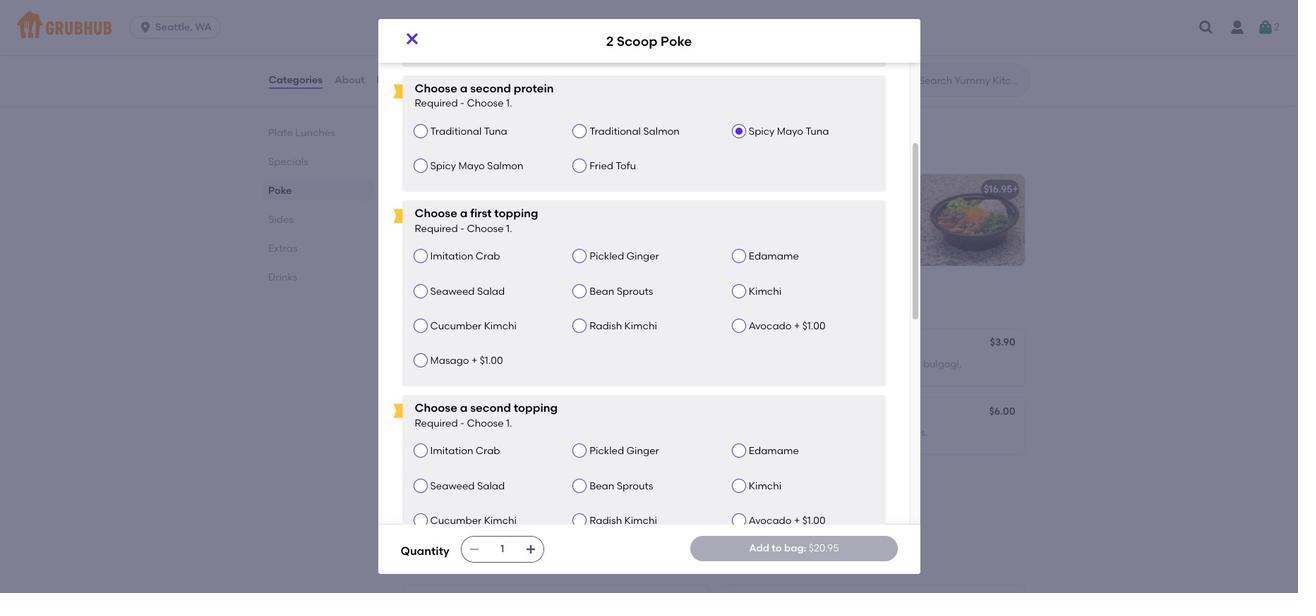 Task type: describe. For each thing, give the bounding box(es) containing it.
1 tofu from the top
[[616, 35, 636, 47]]

crab for second
[[476, 446, 500, 458]]

house fried rice
[[412, 35, 493, 47]]

crab for first
[[476, 251, 500, 263]]

2 button
[[1257, 15, 1280, 40]]

poke for scoop
[[837, 204, 860, 216]]

$1.00 for choose a first topping
[[802, 320, 825, 332]]

and left onions.
[[412, 69, 431, 81]]

korean fried chicken special image
[[919, 0, 1025, 13]]

spicy mayo tuna
[[749, 125, 829, 137]]

1. for choose a second topping
[[506, 418, 512, 430]]

2 pieces of fried pork and veggie egg rolls.
[[728, 427, 928, 439]]

required for choose a second protein
[[415, 98, 458, 110]]

$6.00
[[989, 406, 1015, 418]]

scoop for comes with 1 scoop of poke of your choice.
[[734, 184, 765, 196]]

$16.95 +
[[984, 184, 1018, 196]]

grilled spam on seasoned rice wrapped in nori.
[[412, 358, 636, 370]]

0 vertical spatial svg image
[[403, 30, 420, 47]]

$16.95
[[984, 184, 1013, 196]]

with inside "comes with 2 scoops of poke of your choice."
[[448, 204, 468, 216]]

bean sprouts for choose a first topping
[[589, 286, 653, 298]]

Input item quantity number field
[[487, 537, 518, 563]]

scoops
[[479, 204, 513, 216]]

cut
[[505, 427, 521, 439]]

radish kimchi for choose a first topping
[[589, 320, 657, 332]]

spicy mayo salmon
[[430, 160, 523, 172]]

specials
[[268, 156, 308, 168]]

pieces for 2 pieces of fried pork and veggie egg rolls.
[[736, 427, 767, 439]]

1 vertical spatial $20.95
[[809, 543, 839, 555]]

onions.
[[433, 69, 467, 81]]

a for choose a first topping
[[460, 207, 467, 220]]

drinks
[[268, 272, 297, 284]]

1 inside comes with 1 scoop of poke of your choice.
[[787, 204, 791, 216]]

edamame for choose a second topping
[[749, 446, 799, 458]]

and left the 'egg'
[[830, 427, 849, 439]]

carte
[[749, 55, 774, 67]]

bag:
[[784, 543, 806, 555]]

1. for choose a first topping
[[506, 223, 512, 235]]

reviews button
[[376, 55, 417, 106]]

for
[[443, 146, 454, 156]]

your for 1 scoop poke
[[874, 204, 895, 216]]

avocado for choose a first topping
[[749, 320, 792, 332]]

poke up comes with 1 scoop of poke of your choice.
[[768, 184, 791, 196]]

choice. for comes with 2 scoops of poke of your choice.
[[412, 218, 447, 230]]

2 inside button
[[1274, 21, 1280, 33]]

add inside poke add sides for an additional charge.
[[401, 146, 418, 156]]

your inside fried rice with your choice of protein and peas, carrots, and onions.
[[481, 55, 502, 67]]

bulgogi mandu
[[728, 338, 801, 350]]

side
[[412, 407, 433, 419]]

avocado + $1.00 for choose a second topping
[[749, 515, 825, 527]]

choose a second protein required - choose 1.
[[415, 82, 554, 110]]

rice
[[472, 35, 493, 47]]

1 fried tofu from the top
[[589, 35, 636, 47]]

carrots,
[[637, 55, 674, 67]]

- for choose a first topping
[[460, 223, 464, 235]]

choice. for comes with 1 scoop of poke of your choice.
[[728, 218, 763, 230]]

on
[[475, 358, 487, 370]]

masago + $1.00
[[430, 355, 503, 367]]

fried rice with your choice of protein and peas, carrots, and onions.
[[412, 55, 674, 81]]

0 vertical spatial 1
[[728, 184, 732, 196]]

plate
[[268, 127, 293, 139]]

comes with 2 scoops of poke of your choice.
[[412, 204, 586, 230]]

choice
[[504, 55, 536, 67]]

pickled for choose a second topping
[[589, 446, 624, 458]]

categories
[[269, 74, 323, 86]]

about
[[335, 74, 365, 86]]

seattle, wa
[[155, 21, 212, 33]]

fried down the mandu
[[772, 358, 796, 370]]

tuna
[[481, 427, 503, 439]]

traditional for traditional tuna
[[430, 125, 482, 137]]

bulgogi.
[[923, 358, 962, 370]]

cucumber for second
[[430, 515, 482, 527]]

spam
[[412, 338, 440, 350]]

ginger for choose a second topping
[[626, 446, 659, 458]]

with left 'beef'
[[877, 358, 897, 370]]

$15.50
[[666, 33, 696, 45]]

rolls.
[[907, 427, 928, 439]]

spicy for spicy mayo tuna
[[749, 125, 775, 137]]

raw pieces of tuna cut into cubes.
[[412, 427, 575, 439]]

seattle, wa button
[[129, 16, 227, 39]]

add to bag: $20.95
[[749, 543, 839, 555]]

1 horizontal spatial pork
[[806, 427, 827, 439]]

1 vertical spatial rice
[[538, 358, 556, 370]]

4 pieces fried pork and veggie dumplings.
[[412, 496, 610, 508]]

$3.90
[[990, 337, 1015, 349]]

sprouts for choose a first topping
[[617, 286, 653, 298]]

$1.00 for choose a second topping
[[802, 515, 825, 527]]

with up the search icon
[[898, 55, 918, 67]]

radish for choose a first topping
[[589, 320, 622, 332]]

poke up carrots, on the top
[[661, 33, 692, 49]]

choose a second topping required - choose 1.
[[415, 402, 558, 430]]

reviews
[[377, 74, 416, 86]]

with inside fried rice with your choice of protein and peas, carrots, and onions.
[[458, 55, 478, 67]]

search icon image
[[896, 72, 913, 89]]

imitation crab for first
[[430, 251, 500, 263]]

cucumber for first
[[430, 320, 482, 332]]

2 tofu from the top
[[616, 160, 636, 172]]

traditional salmon
[[589, 125, 680, 137]]

pieces.
[[736, 358, 770, 370]]

0 vertical spatial veggie
[[851, 427, 883, 439]]

a
[[728, 55, 735, 67]]

Search Yummy Kitchen search field
[[917, 74, 1025, 88]]

avocado for choose a second topping
[[749, 515, 792, 527]]

additional
[[468, 146, 511, 156]]

second for topping
[[470, 402, 511, 415]]

choose down first on the top left of the page
[[467, 223, 504, 235]]

musubi
[[443, 338, 477, 350]]

radish kimchi for choose a second topping
[[589, 515, 657, 527]]

a for choose a second protein
[[460, 82, 467, 95]]

dumplings.
[[558, 496, 610, 508]]

side scoop poke
[[412, 407, 492, 419]]

wa
[[195, 21, 212, 33]]

radish for choose a second topping
[[589, 515, 622, 527]]

choose a first topping required - choose 1.
[[415, 207, 538, 235]]

1 horizontal spatial extras
[[401, 553, 447, 570]]

0 horizontal spatial pork
[[478, 496, 499, 508]]

gyoza
[[412, 476, 443, 488]]

topping for choose a first topping
[[494, 207, 538, 220]]

salad for first
[[477, 286, 505, 298]]

dumplings
[[799, 358, 849, 370]]

1 vertical spatial salmon
[[487, 160, 523, 172]]

0 vertical spatial 2 scoop poke
[[606, 33, 692, 49]]

seaweed salad for second
[[430, 480, 505, 492]]

topping for choose a second topping
[[514, 402, 558, 415]]

fried inside fried rice with your choice of protein and peas, carrots, and onions.
[[412, 55, 436, 67]]

spam musubi
[[412, 338, 477, 350]]

2 tempura from the left
[[920, 55, 962, 67]]

0 horizontal spatial $20.95
[[665, 184, 696, 196]]

seasoned
[[490, 358, 536, 370]]

a for choose a second topping
[[460, 402, 467, 415]]

1 vertical spatial sides
[[401, 296, 441, 314]]

scoop for comes with 2 scoops of poke of your choice.
[[420, 184, 451, 196]]

choose left first on the top left of the page
[[415, 207, 457, 220]]

mandu
[[767, 338, 801, 350]]

0 horizontal spatial extras
[[268, 243, 297, 255]]

0 horizontal spatial 2 scoop poke
[[412, 184, 477, 196]]

lunches
[[295, 127, 335, 139]]

house
[[412, 35, 442, 47]]

4 for 4 pieces. fried dumplings filled with beef bulgogi.
[[728, 358, 734, 370]]

to
[[772, 543, 782, 555]]

with inside comes with 1 scoop of poke of your choice.
[[765, 204, 785, 216]]

an
[[456, 146, 466, 156]]

peas,
[[609, 55, 635, 67]]

pieces for 4 pieces fried pork and veggie dumplings.
[[420, 496, 451, 508]]

6
[[777, 55, 783, 67]]

fried down 'traditional salmon'
[[589, 160, 613, 172]]

required for choose a first topping
[[415, 223, 458, 235]]

poke inside poke add sides for an additional charge.
[[401, 126, 437, 144]]

a la carte 6 pieces shrimp tempura with tempura sauce.
[[728, 55, 996, 67]]

seaweed for first
[[430, 286, 475, 298]]

$20.95 +
[[665, 184, 702, 196]]

poke for scoops
[[527, 204, 550, 216]]

spam
[[446, 358, 473, 370]]

choose down onions.
[[415, 82, 457, 95]]



Task type: locate. For each thing, give the bounding box(es) containing it.
spicy for spicy mayo salmon
[[430, 160, 456, 172]]

1 imitation from the top
[[430, 251, 473, 263]]

topping right first on the top left of the page
[[494, 207, 538, 220]]

traditional for traditional salmon
[[589, 125, 641, 137]]

1 traditional from the left
[[430, 125, 482, 137]]

1. for choose a second protein
[[506, 98, 512, 110]]

0 vertical spatial sprouts
[[617, 286, 653, 298]]

comes for comes with 2 scoops of poke of your choice.
[[412, 204, 446, 216]]

second inside choose a second protein required - choose 1.
[[470, 82, 511, 95]]

2 second from the top
[[470, 402, 511, 415]]

0 vertical spatial fried tofu
[[589, 35, 636, 47]]

choice. left first on the top left of the page
[[412, 218, 447, 230]]

comes for comes with 1 scoop of poke of your choice.
[[728, 204, 762, 216]]

svg image
[[1198, 19, 1215, 36], [1257, 19, 1274, 36], [138, 20, 153, 35], [525, 544, 536, 555]]

2 sprouts from the top
[[617, 480, 653, 492]]

4 pieces. fried dumplings filled with beef bulgogi.
[[728, 358, 962, 370]]

svg image left input item quantity number field
[[468, 544, 480, 555]]

ginger for choose a first topping
[[626, 251, 659, 263]]

1
[[728, 184, 732, 196], [787, 204, 791, 216]]

pieces down gyoza
[[420, 496, 451, 508]]

- for choose a second protein
[[460, 98, 464, 110]]

0 vertical spatial edamame
[[749, 251, 799, 263]]

1 seaweed salad from the top
[[430, 286, 505, 298]]

topping inside choose a first topping required - choose 1.
[[494, 207, 538, 220]]

1 horizontal spatial sides
[[401, 296, 441, 314]]

pickled for choose a first topping
[[589, 251, 624, 263]]

pork down "dumplings"
[[806, 427, 827, 439]]

$1.00 up the bag:
[[802, 515, 825, 527]]

pieces down side scoop poke
[[435, 427, 466, 439]]

2 fried tofu from the top
[[589, 160, 636, 172]]

- left tuna
[[460, 418, 464, 430]]

0 vertical spatial imitation
[[430, 251, 473, 263]]

$1.00 up "dumplings"
[[802, 320, 825, 332]]

1 vertical spatial topping
[[514, 402, 558, 415]]

1 vertical spatial radish
[[589, 515, 622, 527]]

avocado + $1.00
[[749, 320, 825, 332], [749, 515, 825, 527]]

second
[[470, 82, 511, 95], [470, 402, 511, 415]]

2 tuna from the left
[[805, 125, 829, 137]]

seaweed
[[430, 286, 475, 298], [430, 480, 475, 492]]

salmon up '$20.95 +'
[[643, 125, 680, 137]]

1 avocado from the top
[[749, 320, 792, 332]]

scoop down 'sides'
[[420, 184, 451, 196]]

bulgogi
[[728, 338, 765, 350]]

0 horizontal spatial spicy
[[430, 160, 456, 172]]

filled
[[851, 358, 874, 370]]

- for choose a second topping
[[460, 418, 464, 430]]

1 radish from the top
[[589, 320, 622, 332]]

0 vertical spatial sides
[[268, 214, 293, 226]]

choice. inside comes with 1 scoop of poke of your choice.
[[728, 218, 763, 230]]

seattle,
[[155, 21, 193, 33]]

edamame down comes with 1 scoop of poke of your choice.
[[749, 251, 799, 263]]

4 down gyoza
[[412, 496, 418, 508]]

1 vertical spatial salad
[[477, 480, 505, 492]]

crab down choose a first topping required - choose 1.
[[476, 251, 500, 263]]

1 vertical spatial tofu
[[616, 160, 636, 172]]

cucumber kimchi for second
[[430, 515, 517, 527]]

protein inside fried rice with your choice of protein and peas, carrots, and onions.
[[551, 55, 585, 67]]

imitation crab for second
[[430, 446, 500, 458]]

cucumber kimchi for first
[[430, 320, 517, 332]]

sides
[[420, 146, 440, 156]]

0 vertical spatial fried
[[781, 427, 803, 439]]

2 poke from the left
[[837, 204, 860, 216]]

0 horizontal spatial 1
[[728, 184, 732, 196]]

svg image
[[403, 30, 420, 47], [468, 544, 480, 555]]

seaweed salad up 4 pieces fried pork and veggie dumplings.
[[430, 480, 505, 492]]

$12.00
[[986, 33, 1015, 45]]

poke inside "comes with 2 scoops of poke of your choice."
[[527, 204, 550, 216]]

1 horizontal spatial your
[[565, 204, 586, 216]]

scoop
[[793, 204, 822, 216]]

0 horizontal spatial tuna
[[484, 125, 507, 137]]

2 vertical spatial 1.
[[506, 418, 512, 430]]

crab down tuna
[[476, 446, 500, 458]]

salmon
[[643, 125, 680, 137], [487, 160, 523, 172]]

2 cucumber kimchi from the top
[[430, 515, 517, 527]]

1 vertical spatial required
[[415, 223, 458, 235]]

add left 'sides'
[[401, 146, 418, 156]]

a inside choose a first topping required - choose 1.
[[460, 207, 467, 220]]

1.
[[506, 98, 512, 110], [506, 223, 512, 235], [506, 418, 512, 430]]

first
[[470, 207, 492, 220]]

0 vertical spatial avocado + $1.00
[[749, 320, 825, 332]]

1 imitation crab from the top
[[430, 251, 500, 263]]

scoop right '$20.95 +'
[[734, 184, 765, 196]]

2 seaweed from the top
[[430, 480, 475, 492]]

imitation for first
[[430, 251, 473, 263]]

second up tuna
[[470, 402, 511, 415]]

$1.00
[[802, 320, 825, 332], [480, 355, 503, 367], [802, 515, 825, 527]]

1 required from the top
[[415, 98, 458, 110]]

2 vertical spatial required
[[415, 418, 458, 430]]

about button
[[334, 55, 365, 106]]

and up input item quantity number field
[[502, 496, 521, 508]]

0 vertical spatial avocado
[[749, 320, 792, 332]]

protein down fried rice with your choice of protein and peas, carrots, and onions.
[[514, 82, 554, 95]]

1 - from the top
[[460, 98, 464, 110]]

2 pickled ginger from the top
[[589, 446, 659, 458]]

spicy down "for"
[[430, 160, 456, 172]]

quantity
[[401, 545, 449, 559]]

- inside choose a first topping required - choose 1.
[[460, 223, 464, 235]]

fried down house
[[412, 55, 436, 67]]

1 poke from the left
[[527, 204, 550, 216]]

your
[[481, 55, 502, 67], [565, 204, 586, 216], [874, 204, 895, 216]]

mayo
[[777, 125, 803, 137], [458, 160, 485, 172]]

protein inside choose a second protein required - choose 1.
[[514, 82, 554, 95]]

1 vertical spatial bean
[[589, 480, 614, 492]]

1 vertical spatial edamame
[[749, 446, 799, 458]]

3 a from the top
[[460, 402, 467, 415]]

2 ginger from the top
[[626, 446, 659, 458]]

pork up input item quantity number field
[[478, 496, 499, 508]]

1 crab from the top
[[476, 251, 500, 263]]

your inside "comes with 2 scoops of poke of your choice."
[[565, 204, 586, 216]]

fried up peas,
[[589, 35, 613, 47]]

1 vertical spatial extras
[[401, 553, 447, 570]]

seaweed up musubi
[[430, 286, 475, 298]]

choice. down 1 scoop poke
[[728, 218, 763, 230]]

1 vertical spatial 1
[[787, 204, 791, 216]]

2 avocado + $1.00 from the top
[[749, 515, 825, 527]]

seaweed salad
[[430, 286, 505, 298], [430, 480, 505, 492]]

salad up musubi
[[477, 286, 505, 298]]

seaweed for second
[[430, 480, 475, 492]]

4 for 4 pieces fried pork and veggie dumplings.
[[412, 496, 418, 508]]

1 vertical spatial second
[[470, 402, 511, 415]]

tofu down 'traditional salmon'
[[616, 160, 636, 172]]

nori.
[[615, 358, 636, 370]]

3 required from the top
[[415, 418, 458, 430]]

1 vertical spatial mayo
[[458, 160, 485, 172]]

2 radish kimchi from the top
[[589, 515, 657, 527]]

required for choose a second topping
[[415, 418, 458, 430]]

2 vertical spatial -
[[460, 418, 464, 430]]

1 radish kimchi from the top
[[589, 320, 657, 332]]

0 vertical spatial rice
[[438, 55, 456, 67]]

0 vertical spatial protein
[[551, 55, 585, 67]]

1 pickled from the top
[[589, 251, 624, 263]]

mayo down 'an'
[[458, 160, 485, 172]]

salad up 4 pieces fried pork and veggie dumplings.
[[477, 480, 505, 492]]

a inside choose a second protein required - choose 1.
[[460, 82, 467, 95]]

tempura up search yummy kitchen 'search box' at the right of the page
[[920, 55, 962, 67]]

1 vertical spatial seaweed salad
[[430, 480, 505, 492]]

second inside choose a second topping required - choose 1.
[[470, 402, 511, 415]]

1 vertical spatial add
[[749, 543, 769, 555]]

scoop right the side
[[435, 407, 466, 419]]

1 seaweed from the top
[[430, 286, 475, 298]]

in
[[604, 358, 613, 370]]

salmon down additional
[[487, 160, 523, 172]]

1 horizontal spatial add
[[749, 543, 769, 555]]

4 left pieces.
[[728, 358, 734, 370]]

2 vertical spatial $1.00
[[802, 515, 825, 527]]

poke down 'spicy mayo salmon'
[[453, 184, 477, 196]]

1 vertical spatial radish kimchi
[[589, 515, 657, 527]]

cucumber
[[430, 320, 482, 332], [430, 515, 482, 527]]

second for protein
[[470, 82, 511, 95]]

1 tuna from the left
[[484, 125, 507, 137]]

wrapped
[[559, 358, 602, 370]]

tofu up peas,
[[616, 35, 636, 47]]

poke right the scoop
[[837, 204, 860, 216]]

radish down dumplings.
[[589, 515, 622, 527]]

raw
[[412, 427, 433, 439]]

0 vertical spatial extras
[[268, 243, 297, 255]]

2 edamame from the top
[[749, 446, 799, 458]]

0 vertical spatial $1.00
[[802, 320, 825, 332]]

topping
[[494, 207, 538, 220], [514, 402, 558, 415]]

0 vertical spatial cucumber
[[430, 320, 482, 332]]

avocado up to
[[749, 515, 792, 527]]

0 horizontal spatial fried
[[454, 496, 475, 508]]

- inside choose a second protein required - choose 1.
[[460, 98, 464, 110]]

1 avocado + $1.00 from the top
[[749, 320, 825, 332]]

0 vertical spatial ginger
[[626, 251, 659, 263]]

protein
[[551, 55, 585, 67], [514, 82, 554, 95]]

add left to
[[749, 543, 769, 555]]

bean sprouts for choose a second topping
[[589, 480, 653, 492]]

radish up in
[[589, 320, 622, 332]]

2 scoop poke image
[[602, 175, 708, 266]]

1 vertical spatial fried
[[454, 496, 475, 508]]

0 vertical spatial pickled
[[589, 251, 624, 263]]

scoop up peas,
[[617, 33, 657, 49]]

0 vertical spatial bean sprouts
[[589, 286, 653, 298]]

imitation crab down tuna
[[430, 446, 500, 458]]

1. down choice
[[506, 98, 512, 110]]

2 - from the top
[[460, 223, 464, 235]]

1 salad from the top
[[477, 286, 505, 298]]

avocado up bulgogi mandu
[[749, 320, 792, 332]]

la
[[738, 55, 746, 67]]

pickled
[[589, 251, 624, 263], [589, 446, 624, 458]]

radish kimchi up 'nori.'
[[589, 320, 657, 332]]

salad for second
[[477, 480, 505, 492]]

into
[[523, 427, 541, 439]]

1. inside choose a second topping required - choose 1.
[[506, 418, 512, 430]]

charge.
[[513, 146, 544, 156]]

choice. inside "comes with 2 scoops of poke of your choice."
[[412, 218, 447, 230]]

2 bean from the top
[[589, 480, 614, 492]]

imitation down choose a first topping required - choose 1.
[[430, 251, 473, 263]]

required
[[415, 98, 458, 110], [415, 223, 458, 235], [415, 418, 458, 430]]

$1.00 right spam
[[480, 355, 503, 367]]

0 horizontal spatial svg image
[[403, 30, 420, 47]]

pieces down pieces.
[[736, 427, 767, 439]]

1 vertical spatial $1.00
[[480, 355, 503, 367]]

cubes.
[[544, 427, 575, 439]]

protein right choice
[[551, 55, 585, 67]]

spicy
[[749, 125, 775, 137], [430, 160, 456, 172]]

1 cucumber kimchi from the top
[[430, 320, 517, 332]]

masago
[[430, 355, 469, 367]]

1 bean from the top
[[589, 286, 614, 298]]

2 a from the top
[[460, 207, 467, 220]]

your inside comes with 1 scoop of poke of your choice.
[[874, 204, 895, 216]]

poke down specials
[[268, 185, 292, 197]]

comes inside "comes with 2 scoops of poke of your choice."
[[412, 204, 446, 216]]

0 vertical spatial -
[[460, 98, 464, 110]]

1 vertical spatial pickled
[[589, 446, 624, 458]]

cucumber kimchi up musubi
[[430, 320, 517, 332]]

1 vertical spatial ginger
[[626, 446, 659, 458]]

1 a from the top
[[460, 82, 467, 95]]

2 pickled from the top
[[589, 446, 624, 458]]

a inside choose a second topping required - choose 1.
[[460, 402, 467, 415]]

0 horizontal spatial tempura
[[854, 55, 895, 67]]

a left first on the top left of the page
[[460, 207, 467, 220]]

poke right scoops
[[527, 204, 550, 216]]

1 vertical spatial imitation
[[430, 446, 473, 458]]

required inside choose a second protein required - choose 1.
[[415, 98, 458, 110]]

2 imitation from the top
[[430, 446, 473, 458]]

avocado
[[749, 320, 792, 332], [749, 515, 792, 527]]

your for 2 scoop poke
[[565, 204, 586, 216]]

second down choice
[[470, 82, 511, 95]]

+
[[696, 184, 702, 196], [1013, 184, 1018, 196], [794, 320, 800, 332], [471, 355, 477, 367], [794, 515, 800, 527]]

edamame
[[749, 251, 799, 263], [749, 446, 799, 458]]

rice inside fried rice with your choice of protein and peas, carrots, and onions.
[[438, 55, 456, 67]]

comes inside comes with 1 scoop of poke of your choice.
[[728, 204, 762, 216]]

1 vertical spatial spicy
[[430, 160, 456, 172]]

1 horizontal spatial 4
[[728, 358, 734, 370]]

bean for choose a first topping
[[589, 286, 614, 298]]

1 horizontal spatial traditional
[[589, 125, 641, 137]]

sauce.
[[964, 55, 996, 67]]

salad
[[477, 286, 505, 298], [477, 480, 505, 492]]

scoop for raw pieces of tuna cut into cubes.
[[435, 407, 466, 419]]

1 edamame from the top
[[749, 251, 799, 263]]

1 horizontal spatial 2 scoop poke
[[606, 33, 692, 49]]

0 vertical spatial cucumber kimchi
[[430, 320, 517, 332]]

1 cucumber from the top
[[430, 320, 482, 332]]

2 choice. from the left
[[728, 218, 763, 230]]

cucumber up the quantity
[[430, 515, 482, 527]]

veggie left dumplings.
[[523, 496, 555, 508]]

2 salad from the top
[[477, 480, 505, 492]]

1 sprouts from the top
[[617, 286, 653, 298]]

pickled ginger for choose a first topping
[[589, 251, 659, 263]]

mayo for salmon
[[458, 160, 485, 172]]

2 comes from the left
[[728, 204, 762, 216]]

and left peas,
[[587, 55, 606, 67]]

bean sprouts
[[589, 286, 653, 298], [589, 480, 653, 492]]

sprouts
[[617, 286, 653, 298], [617, 480, 653, 492]]

1 vertical spatial a
[[460, 207, 467, 220]]

2 bean sprouts from the top
[[589, 480, 653, 492]]

0 vertical spatial bean
[[589, 286, 614, 298]]

imitation for second
[[430, 446, 473, 458]]

2 inside "comes with 2 scoops of poke of your choice."
[[471, 204, 476, 216]]

1 ginger from the top
[[626, 251, 659, 263]]

radish
[[589, 320, 622, 332], [589, 515, 622, 527]]

1 vertical spatial pickled ginger
[[589, 446, 659, 458]]

mayo for tuna
[[777, 125, 803, 137]]

1 bean sprouts from the top
[[589, 286, 653, 298]]

of inside fried rice with your choice of protein and peas, carrots, and onions.
[[539, 55, 548, 67]]

fried tofu up peas,
[[589, 35, 636, 47]]

with
[[458, 55, 478, 67], [898, 55, 918, 67], [448, 204, 468, 216], [765, 204, 785, 216], [877, 358, 897, 370]]

traditional
[[430, 125, 482, 137], [589, 125, 641, 137]]

edamame down 2 pieces of fried pork and veggie egg rolls. at the bottom right
[[749, 446, 799, 458]]

avocado + $1.00 for choose a first topping
[[749, 320, 825, 332]]

a up raw pieces of tuna cut into cubes.
[[460, 402, 467, 415]]

imitation crab down choose a first topping required - choose 1.
[[430, 251, 500, 263]]

comes down 1 scoop poke
[[728, 204, 762, 216]]

fried tofu down 'traditional salmon'
[[589, 160, 636, 172]]

2 required from the top
[[415, 223, 458, 235]]

1 vertical spatial 2 scoop poke
[[412, 184, 477, 196]]

1 scoop poke
[[728, 184, 791, 196]]

choose up raw
[[415, 402, 457, 415]]

0 vertical spatial mayo
[[777, 125, 803, 137]]

comes
[[412, 204, 446, 216], [728, 204, 762, 216]]

1 vertical spatial svg image
[[468, 544, 480, 555]]

beef
[[899, 358, 921, 370]]

1 pickled ginger from the top
[[589, 251, 659, 263]]

1 comes from the left
[[412, 204, 446, 216]]

0 horizontal spatial rice
[[438, 55, 456, 67]]

tuna
[[484, 125, 507, 137], [805, 125, 829, 137]]

2 crab from the top
[[476, 446, 500, 458]]

pickled ginger for choose a second topping
[[589, 446, 659, 458]]

- down 'spicy mayo salmon'
[[460, 223, 464, 235]]

choose left cut
[[467, 418, 504, 430]]

seaweed salad up musubi
[[430, 286, 505, 298]]

0 horizontal spatial salmon
[[487, 160, 523, 172]]

0 horizontal spatial add
[[401, 146, 418, 156]]

svg image up reviews
[[403, 30, 420, 47]]

1 scoop poke image
[[919, 175, 1025, 266]]

0 vertical spatial radish kimchi
[[589, 320, 657, 332]]

1 vertical spatial seaweed
[[430, 480, 475, 492]]

a down onions.
[[460, 82, 467, 95]]

1 horizontal spatial svg image
[[468, 544, 480, 555]]

egg
[[885, 427, 904, 439]]

2 radish from the top
[[589, 515, 622, 527]]

1 horizontal spatial choice.
[[728, 218, 763, 230]]

1 vertical spatial protein
[[514, 82, 554, 95]]

2 scoop poke up carrots, on the top
[[606, 33, 692, 49]]

pork
[[806, 427, 827, 439], [478, 496, 499, 508]]

0 vertical spatial salmon
[[643, 125, 680, 137]]

grilled
[[412, 358, 443, 370]]

1 vertical spatial fried tofu
[[589, 160, 636, 172]]

0 vertical spatial second
[[470, 82, 511, 95]]

1 tempura from the left
[[854, 55, 895, 67]]

edamame for choose a first topping
[[749, 251, 799, 263]]

2 imitation crab from the top
[[430, 446, 500, 458]]

1 horizontal spatial veggie
[[851, 427, 883, 439]]

poke up 'sides'
[[401, 126, 437, 144]]

1 horizontal spatial fried
[[781, 427, 803, 439]]

required inside choose a first topping required - choose 1.
[[415, 223, 458, 235]]

avocado + $1.00 up add to bag: $20.95
[[749, 515, 825, 527]]

seaweed salad for first
[[430, 286, 505, 298]]

1 choice. from the left
[[412, 218, 447, 230]]

traditional tuna
[[430, 125, 507, 137]]

1. down scoops
[[506, 223, 512, 235]]

fried left rice
[[445, 35, 469, 47]]

tempura
[[854, 55, 895, 67], [920, 55, 962, 67]]

1 vertical spatial pork
[[478, 496, 499, 508]]

with left first on the top left of the page
[[448, 204, 468, 216]]

shrimp
[[819, 55, 851, 67]]

3 1. from the top
[[506, 418, 512, 430]]

pieces right the 6
[[785, 55, 816, 67]]

0 horizontal spatial sides
[[268, 214, 293, 226]]

pieces
[[785, 55, 816, 67], [435, 427, 466, 439], [736, 427, 767, 439], [420, 496, 451, 508]]

main navigation navigation
[[0, 0, 1298, 55]]

comes with 1 scoop of poke of your choice.
[[728, 204, 895, 230]]

topping up into
[[514, 402, 558, 415]]

mayo up 1 scoop poke
[[777, 125, 803, 137]]

pickled ginger
[[589, 251, 659, 263], [589, 446, 659, 458]]

poke up tuna
[[469, 407, 492, 419]]

poke add sides for an additional charge.
[[401, 126, 544, 156]]

2 scoop poke down "for"
[[412, 184, 477, 196]]

- inside choose a second topping required - choose 1.
[[460, 418, 464, 430]]

plate lunches
[[268, 127, 335, 139]]

bean
[[589, 286, 614, 298], [589, 480, 614, 492]]

comes left first on the top left of the page
[[412, 204, 446, 216]]

1 vertical spatial -
[[460, 223, 464, 235]]

0 horizontal spatial poke
[[527, 204, 550, 216]]

choice.
[[412, 218, 447, 230], [728, 218, 763, 230]]

0 horizontal spatial traditional
[[430, 125, 482, 137]]

1 horizontal spatial salmon
[[643, 125, 680, 137]]

pieces for raw pieces of tuna cut into cubes.
[[435, 427, 466, 439]]

2 traditional from the left
[[589, 125, 641, 137]]

0 horizontal spatial comes
[[412, 204, 446, 216]]

0 horizontal spatial choice.
[[412, 218, 447, 230]]

with up onions.
[[458, 55, 478, 67]]

topping inside choose a second topping required - choose 1.
[[514, 402, 558, 415]]

1 vertical spatial cucumber kimchi
[[430, 515, 517, 527]]

2 seaweed salad from the top
[[430, 480, 505, 492]]

sprouts for choose a second topping
[[617, 480, 653, 492]]

1. inside choose a second protein required - choose 1.
[[506, 98, 512, 110]]

choose up traditional tuna
[[467, 98, 504, 110]]

0 vertical spatial seaweed
[[430, 286, 475, 298]]

1. inside choose a first topping required - choose 1.
[[506, 223, 512, 235]]

1 horizontal spatial 1
[[787, 204, 791, 216]]

seaweed up 4 pieces fried pork and veggie dumplings.
[[430, 480, 475, 492]]

rice up onions.
[[438, 55, 456, 67]]

1 horizontal spatial poke
[[837, 204, 860, 216]]

radish kimchi
[[589, 320, 657, 332], [589, 515, 657, 527]]

svg image inside "seattle, wa" button
[[138, 20, 153, 35]]

categories button
[[268, 55, 323, 106]]

2 1. from the top
[[506, 223, 512, 235]]

0 horizontal spatial veggie
[[523, 496, 555, 508]]

bean for choose a second topping
[[589, 480, 614, 492]]

required inside choose a second topping required - choose 1.
[[415, 418, 458, 430]]

- up traditional tuna
[[460, 98, 464, 110]]

2 avocado from the top
[[749, 515, 792, 527]]

1 1. from the top
[[506, 98, 512, 110]]

3 - from the top
[[460, 418, 464, 430]]

imitation
[[430, 251, 473, 263], [430, 446, 473, 458]]

sides
[[268, 214, 293, 226], [401, 296, 441, 314]]

1 vertical spatial veggie
[[523, 496, 555, 508]]

0 vertical spatial 1.
[[506, 98, 512, 110]]

1 second from the top
[[470, 82, 511, 95]]

poke inside comes with 1 scoop of poke of your choice.
[[837, 204, 860, 216]]

with down 1 scoop poke
[[765, 204, 785, 216]]

$20.95
[[665, 184, 696, 196], [809, 543, 839, 555]]

fried tofu
[[589, 35, 636, 47], [589, 160, 636, 172]]

svg image inside 2 button
[[1257, 19, 1274, 36]]

imitation down raw
[[430, 446, 473, 458]]

2 cucumber from the top
[[430, 515, 482, 527]]



Task type: vqa. For each thing, say whether or not it's contained in the screenshot.
YOUR for 2 Scoop Poke
yes



